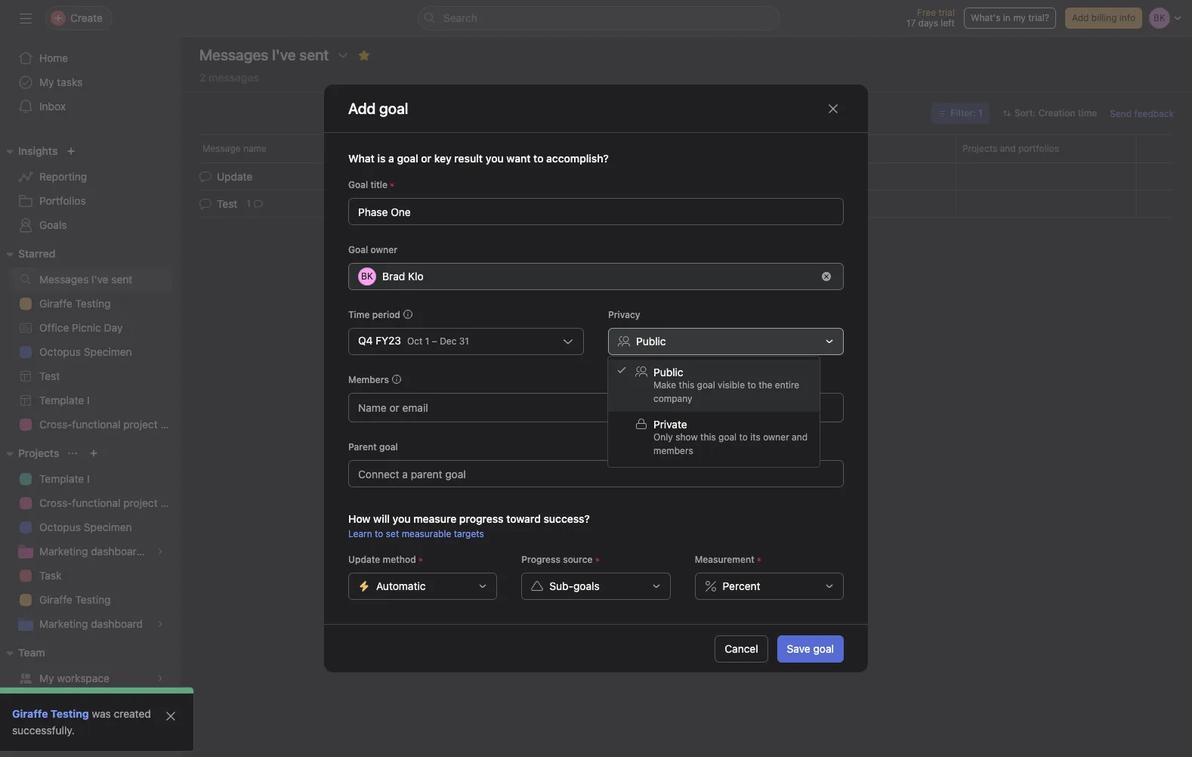 Task type: describe. For each thing, give the bounding box(es) containing it.
goals
[[39, 218, 67, 231]]

messages i've sent link
[[9, 267, 172, 292]]

dashboard
[[91, 617, 143, 630]]

save goal button
[[777, 635, 844, 662]]

marketing dashboard link
[[9, 612, 172, 636]]

set
[[386, 528, 399, 540]]

in
[[1003, 12, 1011, 23]]

update for update method
[[348, 554, 380, 565]]

toward success?
[[506, 512, 590, 525]]

my tasks
[[39, 76, 83, 88]]

goal inside private only show this goal to its owner and members
[[719, 431, 737, 443]]

measure
[[414, 512, 457, 525]]

filter:
[[951, 107, 976, 119]]

Name or email text field
[[358, 398, 440, 416]]

test row
[[181, 189, 1192, 219]]

goals
[[574, 580, 600, 592]]

2 vertical spatial giraffe testing
[[12, 707, 89, 720]]

template i inside the projects element
[[39, 472, 90, 485]]

starred element
[[0, 240, 181, 440]]

progress
[[459, 512, 504, 525]]

template for "template i" link in the the projects element
[[39, 472, 84, 485]]

goal inside public make this goal visible to the entire company
[[697, 379, 715, 391]]

title
[[371, 179, 388, 190]]

messages for messages i've sent
[[39, 273, 89, 286]]

specimen for 2nd octopus specimen link from the bottom of the page
[[84, 345, 132, 358]]

brad
[[382, 270, 405, 283]]

marketing dashboards
[[39, 545, 148, 558]]

1 cross-functional project plan link from the top
[[9, 413, 181, 437]]

1 octopus specimen link from the top
[[9, 340, 172, 364]]

to for private
[[739, 431, 748, 443]]

want
[[507, 152, 531, 165]]

cross- inside the projects element
[[39, 496, 72, 509]]

key
[[434, 152, 452, 165]]

update method
[[348, 554, 416, 565]]

giraffe testing inside the projects element
[[39, 593, 111, 606]]

2 vertical spatial giraffe
[[12, 707, 48, 720]]

and inside private only show this goal to its owner and members
[[792, 431, 808, 443]]

message
[[203, 143, 241, 154]]

private only show this goal to its owner and members
[[654, 418, 808, 456]]

info
[[1120, 12, 1136, 23]]

the
[[759, 379, 773, 391]]

my workspace link
[[9, 666, 172, 691]]

owner inside private only show this goal to its owner and members
[[763, 431, 789, 443]]

giraffe inside starred element
[[39, 297, 72, 310]]

insights button
[[0, 142, 58, 160]]

test link
[[9, 364, 172, 388]]

plan inside the projects element
[[161, 496, 181, 509]]

projects button
[[0, 444, 59, 462]]

company
[[654, 393, 693, 404]]

octopus specimen for second octopus specimen link
[[39, 521, 132, 533]]

message name
[[203, 143, 267, 154]]

insights
[[18, 144, 58, 157]]

2 messages
[[199, 71, 259, 84]]

home
[[39, 51, 68, 64]]

31
[[459, 335, 469, 347]]

reporting
[[39, 170, 87, 183]]

members
[[348, 374, 389, 385]]

visible
[[718, 379, 745, 391]]

1 vertical spatial giraffe testing link
[[9, 588, 172, 612]]

marketing dashboard
[[39, 617, 143, 630]]

my
[[1013, 12, 1026, 23]]

i've
[[91, 273, 108, 286]]

my tasks link
[[9, 70, 172, 94]]

q4
[[358, 334, 373, 347]]

marketing for marketing dashboards
[[39, 545, 88, 558]]

free
[[917, 7, 936, 18]]

day
[[104, 321, 123, 334]]

search button
[[418, 6, 781, 30]]

–
[[432, 335, 437, 347]]

what's in my trial? button
[[964, 8, 1056, 29]]

free trial 17 days left
[[907, 7, 955, 29]]

teams element
[[0, 639, 181, 694]]

goal for goal title
[[348, 179, 368, 190]]

period
[[372, 309, 400, 320]]

home link
[[9, 46, 172, 70]]

template i link inside the projects element
[[9, 467, 172, 491]]

filter: 1 button
[[932, 103, 990, 124]]

global element
[[0, 37, 181, 128]]

name
[[243, 143, 267, 154]]

oct
[[407, 335, 423, 347]]

template for second "template i" link from the bottom
[[39, 394, 84, 407]]

what's
[[971, 12, 1001, 23]]

was
[[92, 707, 111, 720]]

measurable
[[402, 528, 451, 540]]

time period
[[348, 309, 400, 320]]

remove image
[[822, 272, 831, 281]]

functional inside starred element
[[72, 418, 121, 431]]

close this dialog image
[[827, 102, 839, 114]]

fy23
[[376, 334, 401, 347]]

time
[[348, 309, 370, 320]]

team button
[[0, 644, 45, 662]]

save
[[787, 642, 811, 655]]

functional inside the projects element
[[72, 496, 121, 509]]

public button
[[608, 328, 844, 355]]

send feedback
[[1110, 108, 1174, 119]]

send
[[1110, 108, 1132, 119]]

filter: 1
[[951, 107, 983, 119]]

required image
[[388, 181, 397, 190]]

goal right a
[[397, 152, 418, 165]]

projects element
[[0, 440, 181, 639]]

0 vertical spatial you
[[486, 152, 504, 165]]

is
[[377, 152, 386, 165]]

goal right parent
[[379, 441, 398, 453]]

my workspace
[[39, 672, 109, 685]]

cancel button
[[715, 635, 768, 662]]

starred
[[18, 247, 55, 260]]

private
[[654, 418, 687, 431]]

progress source
[[522, 554, 593, 565]]

what's in my trial?
[[971, 12, 1050, 23]]

portfolios link
[[9, 189, 172, 213]]

0 horizontal spatial owner
[[371, 244, 398, 255]]

or
[[421, 152, 432, 165]]

goal inside save goal button
[[813, 642, 834, 655]]

cross- inside starred element
[[39, 418, 72, 431]]

this inside public make this goal visible to the entire company
[[679, 379, 695, 391]]

cross-functional project plan for second cross-functional project plan link from the bottom of the page
[[39, 418, 181, 431]]

and inside 'row'
[[1000, 143, 1016, 154]]

cross-functional project plan for second cross-functional project plan link
[[39, 496, 181, 509]]

will
[[373, 512, 390, 525]]

octopus inside the projects element
[[39, 521, 81, 533]]

targets
[[454, 528, 484, 540]]

automatic button
[[348, 573, 497, 600]]

octopus inside starred element
[[39, 345, 81, 358]]

projects for projects
[[18, 447, 59, 459]]

add billing info button
[[1065, 8, 1142, 29]]

specimen for second octopus specimen link
[[84, 521, 132, 533]]

how
[[348, 512, 371, 525]]

my for my workspace
[[39, 672, 54, 685]]



Task type: locate. For each thing, give the bounding box(es) containing it.
to inside the how will you measure progress toward success? learn to set measurable targets
[[375, 528, 383, 540]]

2 specimen from the top
[[84, 521, 132, 533]]

goal up bk
[[348, 244, 368, 255]]

my for my tasks
[[39, 76, 54, 88]]

my left the tasks
[[39, 76, 54, 88]]

i've sent
[[272, 46, 329, 63]]

1 vertical spatial public
[[654, 366, 684, 379]]

giraffe testing down task link at left
[[39, 593, 111, 606]]

giraffe inside the projects element
[[39, 593, 72, 606]]

1 horizontal spatial test
[[217, 197, 237, 210]]

1 horizontal spatial and
[[1000, 143, 1016, 154]]

starred button
[[0, 245, 55, 263]]

project up dashboards
[[123, 496, 158, 509]]

0 vertical spatial test
[[217, 197, 237, 210]]

sub-
[[550, 580, 574, 592]]

this up 'company' at the right
[[679, 379, 695, 391]]

owner right its
[[763, 431, 789, 443]]

1 vertical spatial 1
[[247, 198, 251, 209]]

row
[[181, 134, 1192, 162], [199, 162, 1174, 163]]

1 vertical spatial projects
[[18, 447, 59, 459]]

1 vertical spatial test
[[39, 369, 60, 382]]

specimen
[[84, 345, 132, 358], [84, 521, 132, 533]]

and right its
[[792, 431, 808, 443]]

octopus specimen inside starred element
[[39, 345, 132, 358]]

add billing info
[[1072, 12, 1136, 23]]

octopus specimen inside the projects element
[[39, 521, 132, 533]]

tree grid
[[181, 161, 1192, 219]]

automatic
[[376, 580, 426, 592]]

hide sidebar image
[[20, 12, 32, 24]]

0 vertical spatial template i
[[39, 394, 90, 407]]

save goal
[[787, 642, 834, 655]]

2 octopus from the top
[[39, 521, 81, 533]]

required image down learn to set measurable targets link
[[416, 555, 425, 564]]

required image
[[416, 555, 425, 564], [593, 555, 602, 564], [755, 555, 764, 564]]

messages i've sent
[[39, 273, 132, 286]]

messages up the messages
[[199, 46, 269, 63]]

1 cross-functional project plan from the top
[[39, 418, 181, 431]]

close image
[[165, 710, 177, 722]]

0 vertical spatial functional
[[72, 418, 121, 431]]

1 functional from the top
[[72, 418, 121, 431]]

0 vertical spatial octopus
[[39, 345, 81, 358]]

giraffe testing link up marketing dashboard
[[9, 588, 172, 612]]

my down team at the left
[[39, 672, 54, 685]]

0 horizontal spatial update
[[217, 170, 253, 183]]

test down office on the left of page
[[39, 369, 60, 382]]

dec
[[440, 335, 457, 347]]

parent
[[348, 441, 377, 453]]

0 horizontal spatial 1
[[247, 198, 251, 209]]

specimen up dashboards
[[84, 521, 132, 533]]

required image up "percent" "dropdown button"
[[755, 555, 764, 564]]

0 vertical spatial giraffe
[[39, 297, 72, 310]]

0 vertical spatial cross-functional project plan
[[39, 418, 181, 431]]

1 vertical spatial octopus
[[39, 521, 81, 533]]

2 vertical spatial testing
[[51, 707, 89, 720]]

Enter goal name text field
[[348, 198, 844, 225]]

1 octopus specimen from the top
[[39, 345, 132, 358]]

specimen inside starred element
[[84, 345, 132, 358]]

goal for goal owner
[[348, 244, 368, 255]]

2 octopus specimen from the top
[[39, 521, 132, 533]]

1 vertical spatial update
[[348, 554, 380, 565]]

giraffe testing up office picnic day
[[39, 297, 111, 310]]

0 vertical spatial projects
[[963, 143, 998, 154]]

1 vertical spatial you
[[393, 512, 411, 525]]

marketing up team at the left
[[39, 617, 88, 630]]

billing
[[1092, 12, 1117, 23]]

1 vertical spatial and
[[792, 431, 808, 443]]

2 cross-functional project plan link from the top
[[9, 491, 181, 515]]

sub-goals button
[[522, 573, 671, 600]]

2 goal from the top
[[348, 244, 368, 255]]

feedback
[[1135, 108, 1174, 119]]

1 vertical spatial i
[[87, 472, 90, 485]]

days
[[919, 17, 938, 29]]

2 my from the top
[[39, 672, 54, 685]]

3 required image from the left
[[755, 555, 764, 564]]

i down test link
[[87, 394, 90, 407]]

1 cross- from the top
[[39, 418, 72, 431]]

this
[[679, 379, 695, 391], [700, 431, 716, 443]]

public for public
[[636, 335, 666, 348]]

update inside cell
[[217, 170, 253, 183]]

to left its
[[739, 431, 748, 443]]

1 down name
[[247, 198, 251, 209]]

test for test link
[[39, 369, 60, 382]]

1 project from the top
[[123, 418, 158, 431]]

goals link
[[9, 213, 172, 237]]

owner up brad
[[371, 244, 398, 255]]

to left set
[[375, 528, 383, 540]]

1 vertical spatial this
[[700, 431, 716, 443]]

messages i've sent
[[199, 46, 329, 63]]

1 octopus from the top
[[39, 345, 81, 358]]

my inside teams element
[[39, 672, 54, 685]]

template i down test link
[[39, 394, 90, 407]]

you inside the how will you measure progress toward success? learn to set measurable targets
[[393, 512, 411, 525]]

0 horizontal spatial projects
[[18, 447, 59, 459]]

0 vertical spatial owner
[[371, 244, 398, 255]]

public inside public dropdown button
[[636, 335, 666, 348]]

projects and portfolios
[[963, 143, 1059, 154]]

0 vertical spatial specimen
[[84, 345, 132, 358]]

0 vertical spatial cross-
[[39, 418, 72, 431]]

update down learn
[[348, 554, 380, 565]]

0 horizontal spatial required image
[[416, 555, 425, 564]]

2 cross-functional project plan from the top
[[39, 496, 181, 509]]

1 horizontal spatial update
[[348, 554, 380, 565]]

insights element
[[0, 138, 181, 240]]

1 vertical spatial cross-functional project plan
[[39, 496, 181, 509]]

1 required image from the left
[[416, 555, 425, 564]]

template i link down office picnic day link on the left top of page
[[9, 388, 172, 413]]

row containing message name
[[181, 134, 1192, 162]]

1 vertical spatial cross-functional project plan link
[[9, 491, 181, 515]]

1 vertical spatial my
[[39, 672, 54, 685]]

required image up sub-goals dropdown button
[[593, 555, 602, 564]]

privacy
[[608, 309, 640, 320]]

project inside the projects element
[[123, 496, 158, 509]]

0 vertical spatial template i link
[[9, 388, 172, 413]]

1 horizontal spatial 1
[[425, 335, 429, 347]]

update down message name
[[217, 170, 253, 183]]

plan
[[161, 418, 181, 431], [161, 496, 181, 509]]

members
[[654, 445, 693, 456]]

i inside starred element
[[87, 394, 90, 407]]

cross- down projects dropdown button
[[39, 496, 72, 509]]

portfolios
[[1019, 143, 1059, 154]]

this right show
[[700, 431, 716, 443]]

0 vertical spatial 1
[[979, 107, 983, 119]]

1 vertical spatial messages
[[39, 273, 89, 286]]

1 vertical spatial giraffe
[[39, 593, 72, 606]]

cross-functional project plan link up marketing dashboards
[[9, 491, 181, 515]]

specimen down day
[[84, 345, 132, 358]]

update for update
[[217, 170, 253, 183]]

0 vertical spatial update
[[217, 170, 253, 183]]

test left 1 button
[[217, 197, 237, 210]]

cancel
[[725, 642, 758, 655]]

template down projects dropdown button
[[39, 472, 84, 485]]

0 vertical spatial public
[[636, 335, 666, 348]]

1 vertical spatial cross-
[[39, 496, 72, 509]]

1 horizontal spatial required image
[[593, 555, 602, 564]]

testing inside the projects element
[[75, 593, 111, 606]]

giraffe down 'task' at the left bottom of page
[[39, 593, 72, 606]]

public inside public make this goal visible to the entire company
[[654, 366, 684, 379]]

Connect a parent goal text field
[[348, 460, 844, 487]]

trial?
[[1029, 12, 1050, 23]]

update
[[217, 170, 253, 183], [348, 554, 380, 565]]

task link
[[9, 564, 172, 588]]

plan inside starred element
[[161, 418, 181, 431]]

search list box
[[418, 6, 781, 30]]

a
[[388, 152, 394, 165]]

0 vertical spatial octopus specimen link
[[9, 340, 172, 364]]

required image for automatic
[[416, 555, 425, 564]]

cross-functional project plan down test link
[[39, 418, 181, 431]]

1 vertical spatial project
[[123, 496, 158, 509]]

task
[[39, 569, 62, 582]]

cross-functional project plan link down test link
[[9, 413, 181, 437]]

octopus specimen link down the picnic
[[9, 340, 172, 364]]

testing
[[75, 297, 111, 310], [75, 593, 111, 606], [51, 707, 89, 720]]

goal right save
[[813, 642, 834, 655]]

my
[[39, 76, 54, 88], [39, 672, 54, 685]]

and left portfolios
[[1000, 143, 1016, 154]]

test inside starred element
[[39, 369, 60, 382]]

projects inside dropdown button
[[18, 447, 59, 459]]

to left the
[[748, 379, 756, 391]]

1 vertical spatial goal
[[348, 244, 368, 255]]

1 inside q4 fy23 oct 1 – dec 31
[[425, 335, 429, 347]]

functional up marketing dashboards
[[72, 496, 121, 509]]

0 vertical spatial marketing
[[39, 545, 88, 558]]

2 required image from the left
[[593, 555, 602, 564]]

0 vertical spatial this
[[679, 379, 695, 391]]

template i inside starred element
[[39, 394, 90, 407]]

goal left its
[[719, 431, 737, 443]]

octopus specimen
[[39, 345, 132, 358], [39, 521, 132, 533]]

this inside private only show this goal to its owner and members
[[700, 431, 716, 443]]

cross-functional project plan up dashboards
[[39, 496, 181, 509]]

inbox link
[[9, 94, 172, 119]]

messages inside starred element
[[39, 273, 89, 286]]

remove from starred image
[[358, 49, 370, 61]]

octopus specimen down the picnic
[[39, 345, 132, 358]]

test for conversation name for test cell
[[217, 197, 237, 210]]

1 horizontal spatial this
[[700, 431, 716, 443]]

i inside the projects element
[[87, 472, 90, 485]]

0 vertical spatial messages
[[199, 46, 269, 63]]

2 vertical spatial 1
[[425, 335, 429, 347]]

messages
[[209, 71, 259, 84]]

learn to set measurable targets link
[[348, 528, 484, 540]]

left
[[941, 17, 955, 29]]

1 goal from the top
[[348, 179, 368, 190]]

2 project from the top
[[123, 496, 158, 509]]

invite button
[[14, 724, 79, 751]]

messages for messages i've sent
[[199, 46, 269, 63]]

1 vertical spatial marketing
[[39, 617, 88, 630]]

to inside private only show this goal to its owner and members
[[739, 431, 748, 443]]

invite
[[42, 731, 70, 744]]

giraffe testing link up successfully.
[[12, 707, 89, 720]]

conversation name for test cell
[[181, 190, 775, 218]]

source
[[563, 554, 593, 565]]

1 left –
[[425, 335, 429, 347]]

goal
[[397, 152, 418, 165], [697, 379, 715, 391], [719, 431, 737, 443], [379, 441, 398, 453], [813, 642, 834, 655]]

1 my from the top
[[39, 76, 54, 88]]

1 horizontal spatial projects
[[963, 143, 998, 154]]

goal title
[[348, 179, 388, 190]]

0 horizontal spatial messages
[[39, 273, 89, 286]]

1 vertical spatial octopus specimen
[[39, 521, 132, 533]]

1 marketing from the top
[[39, 545, 88, 558]]

0 vertical spatial to
[[748, 379, 756, 391]]

goal owner
[[348, 244, 398, 255]]

0 vertical spatial and
[[1000, 143, 1016, 154]]

measurement
[[695, 554, 755, 565]]

to for public
[[748, 379, 756, 391]]

template down test link
[[39, 394, 84, 407]]

project down test link
[[123, 418, 158, 431]]

0 vertical spatial project
[[123, 418, 158, 431]]

2 template i from the top
[[39, 472, 90, 485]]

testing up invite
[[51, 707, 89, 720]]

octopus down office on the left of page
[[39, 345, 81, 358]]

you up set
[[393, 512, 411, 525]]

0 vertical spatial i
[[87, 394, 90, 407]]

1 right "filter:"
[[979, 107, 983, 119]]

public up make
[[654, 366, 684, 379]]

giraffe up office on the left of page
[[39, 297, 72, 310]]

percent button
[[695, 573, 844, 600]]

2 vertical spatial to
[[375, 528, 383, 540]]

template i link down projects dropdown button
[[9, 467, 172, 491]]

0 vertical spatial giraffe testing link
[[9, 292, 172, 316]]

functional down test link
[[72, 418, 121, 431]]

cross-functional project plan inside starred element
[[39, 418, 181, 431]]

test inside cell
[[217, 197, 237, 210]]

goal left visible
[[697, 379, 715, 391]]

bk
[[361, 271, 373, 282]]

0 horizontal spatial and
[[792, 431, 808, 443]]

goal
[[348, 179, 368, 190], [348, 244, 368, 255]]

octopus specimen up marketing dashboards link
[[39, 521, 132, 533]]

octopus specimen for 2nd octopus specimen link from the bottom of the page
[[39, 345, 132, 358]]

0 vertical spatial octopus specimen
[[39, 345, 132, 358]]

public for public make this goal visible to the entire company
[[654, 366, 684, 379]]

tree grid containing update
[[181, 161, 1192, 219]]

reporting link
[[9, 165, 172, 189]]

conversation name for update cell
[[181, 162, 775, 190]]

2 horizontal spatial 1
[[979, 107, 983, 119]]

2 horizontal spatial required image
[[755, 555, 764, 564]]

testing down task link at left
[[75, 593, 111, 606]]

marketing for marketing dashboard
[[39, 617, 88, 630]]

my inside global element
[[39, 76, 54, 88]]

octopus up marketing dashboards link
[[39, 521, 81, 533]]

messages left i've on the top left of page
[[39, 273, 89, 286]]

goal left title
[[348, 179, 368, 190]]

2 octopus specimen link from the top
[[9, 515, 172, 540]]

0 vertical spatial goal
[[348, 179, 368, 190]]

only
[[654, 431, 673, 443]]

2 i from the top
[[87, 472, 90, 485]]

template inside starred element
[[39, 394, 84, 407]]

1 vertical spatial specimen
[[84, 521, 132, 533]]

was created successfully.
[[12, 707, 151, 737]]

1 button
[[243, 196, 266, 211]]

2 marketing from the top
[[39, 617, 88, 630]]

test
[[217, 197, 237, 210], [39, 369, 60, 382]]

you left want
[[486, 152, 504, 165]]

1 i from the top
[[87, 394, 90, 407]]

0 vertical spatial my
[[39, 76, 54, 88]]

1 vertical spatial template i
[[39, 472, 90, 485]]

1 specimen from the top
[[84, 345, 132, 358]]

trial
[[939, 7, 955, 18]]

public down privacy
[[636, 335, 666, 348]]

1 template i from the top
[[39, 394, 90, 407]]

2 vertical spatial giraffe testing link
[[12, 707, 89, 720]]

0 vertical spatial plan
[[161, 418, 181, 431]]

2 functional from the top
[[72, 496, 121, 509]]

1 vertical spatial plan
[[161, 496, 181, 509]]

1 horizontal spatial owner
[[763, 431, 789, 443]]

what is a goal or key result you want to accomplish?
[[348, 152, 609, 165]]

0 horizontal spatial you
[[393, 512, 411, 525]]

1 vertical spatial owner
[[763, 431, 789, 443]]

marketing
[[39, 545, 88, 558], [39, 617, 88, 630]]

progress
[[522, 554, 561, 565]]

entire
[[775, 379, 800, 391]]

1 plan from the top
[[161, 418, 181, 431]]

0 vertical spatial giraffe testing
[[39, 297, 111, 310]]

1 vertical spatial to
[[739, 431, 748, 443]]

percent
[[723, 580, 761, 592]]

1 template from the top
[[39, 394, 84, 407]]

0 vertical spatial template
[[39, 394, 84, 407]]

giraffe testing inside starred element
[[39, 297, 111, 310]]

add goal
[[348, 99, 408, 117]]

project inside starred element
[[123, 418, 158, 431]]

giraffe up successfully.
[[12, 707, 48, 720]]

cross-
[[39, 418, 72, 431], [39, 496, 72, 509]]

0 vertical spatial testing
[[75, 297, 111, 310]]

0 horizontal spatial test
[[39, 369, 60, 382]]

1 template i link from the top
[[9, 388, 172, 413]]

testing down messages i've sent link
[[75, 297, 111, 310]]

created
[[114, 707, 151, 720]]

1 horizontal spatial you
[[486, 152, 504, 165]]

public make this goal visible to the entire company
[[654, 366, 800, 404]]

send feedback link
[[1110, 106, 1174, 121]]

giraffe testing
[[39, 297, 111, 310], [39, 593, 111, 606], [12, 707, 89, 720]]

projects for projects and portfolios
[[963, 143, 998, 154]]

its
[[751, 431, 761, 443]]

giraffe testing link up the picnic
[[9, 292, 172, 316]]

1 vertical spatial giraffe testing
[[39, 593, 111, 606]]

octopus specimen link up marketing dashboards
[[9, 515, 172, 540]]

functional
[[72, 418, 121, 431], [72, 496, 121, 509]]

0 horizontal spatial this
[[679, 379, 695, 391]]

tasks
[[57, 76, 83, 88]]

0 vertical spatial cross-functional project plan link
[[9, 413, 181, 437]]

1 inside conversation name for test cell
[[247, 198, 251, 209]]

octopus specimen link
[[9, 340, 172, 364], [9, 515, 172, 540]]

giraffe testing up successfully.
[[12, 707, 89, 720]]

i up marketing dashboards
[[87, 472, 90, 485]]

specimen inside the projects element
[[84, 521, 132, 533]]

cross- up projects dropdown button
[[39, 418, 72, 431]]

1 vertical spatial functional
[[72, 496, 121, 509]]

required image for sub-goals
[[593, 555, 602, 564]]

template i link
[[9, 388, 172, 413], [9, 467, 172, 491]]

1 vertical spatial testing
[[75, 593, 111, 606]]

klo
[[408, 270, 424, 283]]

cross-functional project plan inside the projects element
[[39, 496, 181, 509]]

1 vertical spatial octopus specimen link
[[9, 515, 172, 540]]

public
[[636, 335, 666, 348], [654, 366, 684, 379]]

template inside the projects element
[[39, 472, 84, 485]]

2 template i link from the top
[[9, 467, 172, 491]]

1 horizontal spatial messages
[[199, 46, 269, 63]]

required image for percent
[[755, 555, 764, 564]]

2 template from the top
[[39, 472, 84, 485]]

update row
[[181, 161, 1192, 192]]

1 vertical spatial template
[[39, 472, 84, 485]]

2 cross- from the top
[[39, 496, 72, 509]]

to inside public make this goal visible to the entire company
[[748, 379, 756, 391]]

to accomplish?
[[534, 152, 609, 165]]

2 plan from the top
[[161, 496, 181, 509]]

testing inside starred element
[[75, 297, 111, 310]]

template i down projects dropdown button
[[39, 472, 90, 485]]

marketing up 'task' at the left bottom of page
[[39, 545, 88, 558]]

1 vertical spatial template i link
[[9, 467, 172, 491]]

dashboards
[[91, 545, 148, 558]]



Task type: vqa. For each thing, say whether or not it's contained in the screenshot.
second Template I from the bottom of the page
yes



